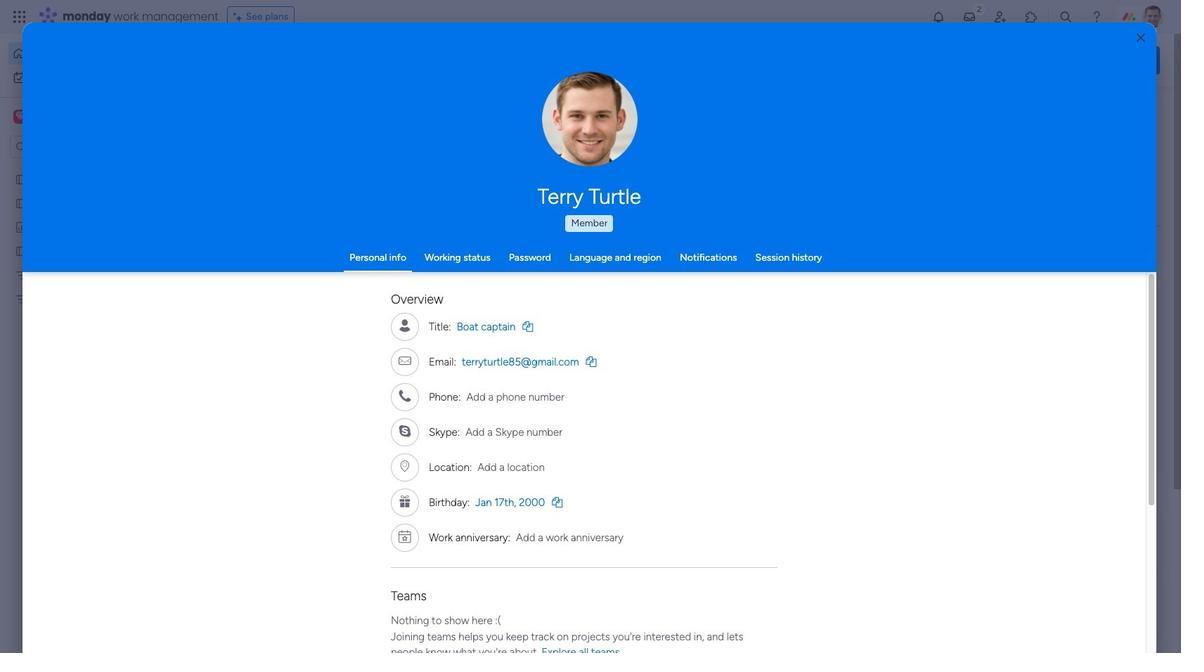 Task type: describe. For each thing, give the bounding box(es) containing it.
help image
[[1090, 10, 1104, 24]]

workspace image
[[16, 109, 25, 125]]

public dashboard image
[[695, 257, 710, 272]]

public dashboard image
[[15, 220, 28, 234]]

invite members image
[[994, 10, 1008, 24]]

close image
[[1137, 33, 1146, 43]]

dapulse x slim image
[[1140, 102, 1156, 119]]

add to favorites image
[[877, 257, 891, 271]]

notifications image
[[932, 10, 946, 24]]

workspace selection element
[[13, 108, 117, 127]]

remove from favorites image
[[417, 257, 431, 271]]

copied! image
[[523, 321, 533, 332]]

monday marketplace image
[[1025, 10, 1039, 24]]

1 horizontal spatial add to favorites image
[[647, 257, 661, 271]]

quick search results list box
[[217, 132, 916, 490]]

2 component image from the left
[[465, 279, 478, 292]]

2 vertical spatial option
[[0, 166, 179, 169]]

select product image
[[13, 10, 27, 24]]

search everything image
[[1059, 10, 1073, 24]]

0 vertical spatial option
[[8, 42, 171, 65]]



Task type: vqa. For each thing, say whether or not it's contained in the screenshot.
List Box
yes



Task type: locate. For each thing, give the bounding box(es) containing it.
templates image image
[[962, 283, 1148, 380]]

help center element
[[950, 580, 1161, 636]]

see plans image
[[233, 9, 246, 25]]

0 vertical spatial add to favorites image
[[647, 257, 661, 271]]

update feed image
[[963, 10, 977, 24]]

public board image
[[15, 172, 28, 186], [15, 244, 28, 257], [235, 257, 250, 272], [465, 257, 480, 272]]

1 vertical spatial copied! image
[[552, 497, 563, 508]]

getting started element
[[950, 513, 1161, 569]]

0 horizontal spatial add to favorites image
[[417, 429, 431, 444]]

public board image
[[15, 196, 28, 210]]

0 vertical spatial copied! image
[[586, 356, 597, 367]]

Search in workspace field
[[30, 139, 117, 155]]

list box
[[0, 164, 179, 500]]

component image
[[695, 279, 708, 292]]

terry turtle image
[[1142, 6, 1165, 28]]

1 component image from the left
[[235, 279, 248, 292]]

0 horizontal spatial copied! image
[[552, 497, 563, 508]]

component image
[[235, 279, 248, 292], [465, 279, 478, 292]]

0 horizontal spatial component image
[[235, 279, 248, 292]]

add to favorites image
[[647, 257, 661, 271], [417, 429, 431, 444]]

1 horizontal spatial copied! image
[[586, 356, 597, 367]]

1 vertical spatial add to favorites image
[[417, 429, 431, 444]]

1 vertical spatial option
[[8, 66, 171, 89]]

option
[[8, 42, 171, 65], [8, 66, 171, 89], [0, 166, 179, 169]]

1 horizontal spatial component image
[[465, 279, 478, 292]]

workspace image
[[13, 109, 27, 125]]

copied! image
[[586, 356, 597, 367], [552, 497, 563, 508]]

2 image
[[974, 1, 986, 17]]



